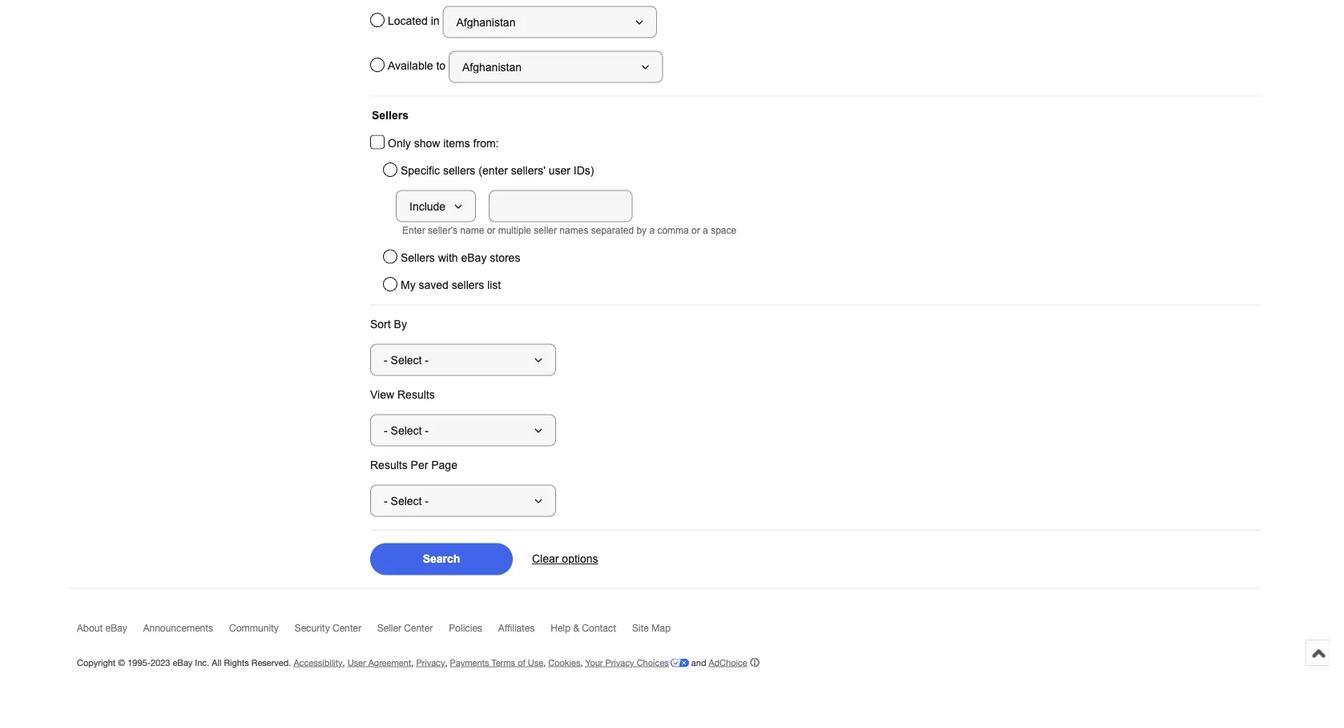 Task type: describe. For each thing, give the bounding box(es) containing it.
sellers'
[[511, 165, 546, 177]]

specific sellers (enter sellers' user ids)
[[401, 165, 594, 177]]

security center link
[[295, 623, 377, 641]]

site map link
[[632, 623, 687, 641]]

your
[[585, 658, 603, 668]]

clear options link
[[532, 553, 598, 566]]

by
[[394, 319, 407, 331]]

sellers for sellers with ebay stores
[[401, 252, 435, 264]]

©
[[118, 658, 125, 668]]

choices
[[637, 658, 669, 668]]

policies
[[449, 623, 482, 634]]

user
[[348, 658, 366, 668]]

separated
[[591, 225, 634, 236]]

seller
[[377, 623, 401, 634]]

2 or from the left
[[692, 225, 700, 236]]

2 a from the left
[[703, 225, 708, 236]]

and
[[691, 658, 706, 668]]

security center
[[295, 623, 361, 634]]

search
[[423, 553, 460, 566]]

copyright © 1995-2023 ebay inc. all rights reserved. accessibility , user agreement , privacy , payments terms of use , cookies , your privacy choices
[[77, 658, 669, 668]]

enter
[[402, 225, 425, 236]]

(enter
[[479, 165, 508, 177]]

3 , from the left
[[445, 658, 448, 668]]

4 , from the left
[[543, 658, 546, 668]]

contact
[[582, 623, 616, 634]]

1 , from the left
[[343, 658, 345, 668]]

stores
[[490, 252, 520, 264]]

space
[[711, 225, 737, 236]]

1 vertical spatial sellers
[[452, 279, 484, 292]]

about ebay link
[[77, 623, 143, 641]]

specific
[[401, 165, 440, 177]]

help & contact
[[551, 623, 616, 634]]

seller center link
[[377, 623, 449, 641]]

1 horizontal spatial ebay
[[173, 658, 193, 668]]

only show items from:
[[388, 137, 499, 149]]

your privacy choices link
[[585, 658, 689, 668]]

payments
[[450, 658, 489, 668]]

per
[[411, 460, 428, 472]]

Seller ID text field
[[489, 190, 633, 222]]

terms
[[492, 658, 515, 668]]

available to
[[388, 60, 449, 72]]

0 vertical spatial results
[[397, 389, 435, 401]]

rights
[[224, 658, 249, 668]]

affiliates link
[[498, 623, 551, 641]]

list
[[487, 279, 501, 292]]

items
[[443, 137, 470, 149]]

of
[[518, 658, 525, 668]]

and adchoice
[[689, 658, 747, 668]]

user
[[549, 165, 571, 177]]

seller
[[534, 225, 557, 236]]

1 or from the left
[[487, 225, 496, 236]]

located
[[388, 15, 428, 27]]

help & contact link
[[551, 623, 632, 641]]

names
[[560, 225, 589, 236]]

clear
[[532, 553, 559, 566]]

with
[[438, 252, 458, 264]]

help
[[551, 623, 571, 634]]

user agreement link
[[348, 658, 411, 668]]

reserved.
[[252, 658, 291, 668]]

multiple
[[498, 225, 531, 236]]

seller center
[[377, 623, 433, 634]]

policies link
[[449, 623, 498, 641]]

saved
[[419, 279, 449, 292]]

center for seller center
[[404, 623, 433, 634]]

accessibility
[[294, 658, 343, 668]]

use
[[528, 658, 543, 668]]

1 a from the left
[[649, 225, 655, 236]]

map
[[652, 623, 671, 634]]

about
[[77, 623, 103, 634]]

2023
[[151, 658, 170, 668]]

cookies
[[548, 658, 580, 668]]

sort by
[[370, 319, 407, 331]]

community
[[229, 623, 279, 634]]

2 , from the left
[[411, 658, 414, 668]]



Task type: locate. For each thing, give the bounding box(es) containing it.
view results
[[370, 389, 435, 401]]

adchoice link
[[709, 658, 759, 668]]

sellers down items
[[443, 165, 475, 177]]

center inside the seller center link
[[404, 623, 433, 634]]

show
[[414, 137, 440, 149]]

1995-
[[128, 658, 151, 668]]

2 horizontal spatial ebay
[[461, 252, 487, 264]]

ebay right about
[[105, 623, 127, 634]]

security
[[295, 623, 330, 634]]

privacy right your
[[605, 658, 634, 668]]

all
[[212, 658, 221, 668]]

announcements link
[[143, 623, 229, 641]]

1 horizontal spatial privacy
[[605, 658, 634, 668]]

ebay left inc.
[[173, 658, 193, 668]]

payments terms of use link
[[450, 658, 543, 668]]

center
[[333, 623, 361, 634], [404, 623, 433, 634]]

2 privacy from the left
[[605, 658, 634, 668]]

1 vertical spatial sellers
[[401, 252, 435, 264]]

sort
[[370, 319, 391, 331]]

0 vertical spatial sellers
[[372, 109, 409, 122]]

1 privacy from the left
[[416, 658, 445, 668]]

ebay
[[461, 252, 487, 264], [105, 623, 127, 634], [173, 658, 193, 668]]

community link
[[229, 623, 295, 641]]

, left cookies link
[[543, 658, 546, 668]]

search button
[[370, 544, 513, 576]]

, left privacy link
[[411, 658, 414, 668]]

1 vertical spatial results
[[370, 460, 408, 472]]

page
[[431, 460, 458, 472]]

name
[[460, 225, 484, 236]]

sellers up only
[[372, 109, 409, 122]]

center inside security center link
[[333, 623, 361, 634]]

affiliates
[[498, 623, 535, 634]]

announcements
[[143, 623, 213, 634]]

, left payments
[[445, 658, 448, 668]]

center right security
[[333, 623, 361, 634]]

to
[[436, 60, 446, 72]]

privacy down the seller center link
[[416, 658, 445, 668]]

agreement
[[368, 658, 411, 668]]

seller's
[[428, 225, 458, 236]]

0 horizontal spatial privacy
[[416, 658, 445, 668]]

0 vertical spatial sellers
[[443, 165, 475, 177]]

2 vertical spatial ebay
[[173, 658, 193, 668]]

view
[[370, 389, 394, 401]]

center right seller
[[404, 623, 433, 634]]

a left space
[[703, 225, 708, 236]]

results
[[397, 389, 435, 401], [370, 460, 408, 472]]

sellers with ebay stores
[[401, 252, 520, 264]]

0 horizontal spatial ebay
[[105, 623, 127, 634]]

adchoice
[[709, 658, 747, 668]]

copyright
[[77, 658, 116, 668]]

comma
[[657, 225, 689, 236]]

5 , from the left
[[580, 658, 583, 668]]

&
[[573, 623, 579, 634]]

in
[[431, 15, 440, 27]]

by
[[637, 225, 647, 236]]

results right view
[[397, 389, 435, 401]]

located in
[[388, 15, 443, 27]]

1 center from the left
[[333, 623, 361, 634]]

or right name
[[487, 225, 496, 236]]

center for security center
[[333, 623, 361, 634]]

, left user at bottom left
[[343, 658, 345, 668]]

enter seller's name or multiple seller names separated by a comma or a space
[[402, 225, 737, 236]]

sellers for sellers
[[372, 109, 409, 122]]

cookies link
[[548, 658, 580, 668]]

results per page
[[370, 460, 458, 472]]

from:
[[473, 137, 499, 149]]

sellers down enter
[[401, 252, 435, 264]]

about ebay
[[77, 623, 127, 634]]

my saved sellers list
[[401, 279, 501, 292]]

sellers
[[443, 165, 475, 177], [452, 279, 484, 292]]

privacy link
[[416, 658, 445, 668]]

or right comma
[[692, 225, 700, 236]]

site map
[[632, 623, 671, 634]]

a
[[649, 225, 655, 236], [703, 225, 708, 236]]

1 vertical spatial ebay
[[105, 623, 127, 634]]

0 horizontal spatial a
[[649, 225, 655, 236]]

options
[[562, 553, 598, 566]]

0 vertical spatial ebay
[[461, 252, 487, 264]]

0 horizontal spatial center
[[333, 623, 361, 634]]

privacy
[[416, 658, 445, 668], [605, 658, 634, 668]]

ebay right with
[[461, 252, 487, 264]]

, left your
[[580, 658, 583, 668]]

ids)
[[574, 165, 594, 177]]

or
[[487, 225, 496, 236], [692, 225, 700, 236]]

1 horizontal spatial a
[[703, 225, 708, 236]]

sellers left list
[[452, 279, 484, 292]]

,
[[343, 658, 345, 668], [411, 658, 414, 668], [445, 658, 448, 668], [543, 658, 546, 668], [580, 658, 583, 668]]

2 center from the left
[[404, 623, 433, 634]]

available
[[388, 60, 433, 72]]

1 horizontal spatial or
[[692, 225, 700, 236]]

0 horizontal spatial or
[[487, 225, 496, 236]]

clear options
[[532, 553, 598, 566]]

accessibility link
[[294, 658, 343, 668]]

1 horizontal spatial center
[[404, 623, 433, 634]]

my
[[401, 279, 416, 292]]

site
[[632, 623, 649, 634]]

sellers
[[372, 109, 409, 122], [401, 252, 435, 264]]

a right "by"
[[649, 225, 655, 236]]

results left per
[[370, 460, 408, 472]]

only
[[388, 137, 411, 149]]



Task type: vqa. For each thing, say whether or not it's contained in the screenshot.
list
yes



